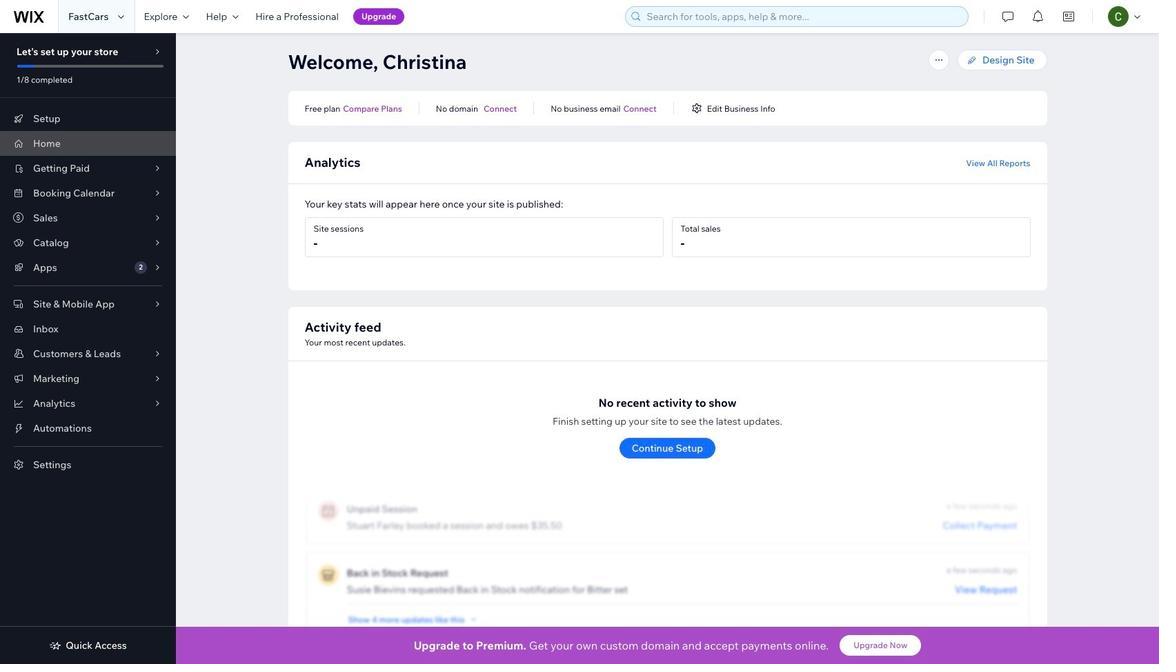 Task type: locate. For each thing, give the bounding box(es) containing it.
sidebar element
[[0, 33, 176, 665]]



Task type: vqa. For each thing, say whether or not it's contained in the screenshot.
the Mobile in Mobile app preference You can switch your mobile app based on your site type. Learn more about the Wix apps
no



Task type: describe. For each thing, give the bounding box(es) containing it.
Search for tools, apps, help & more... field
[[643, 7, 964, 26]]



